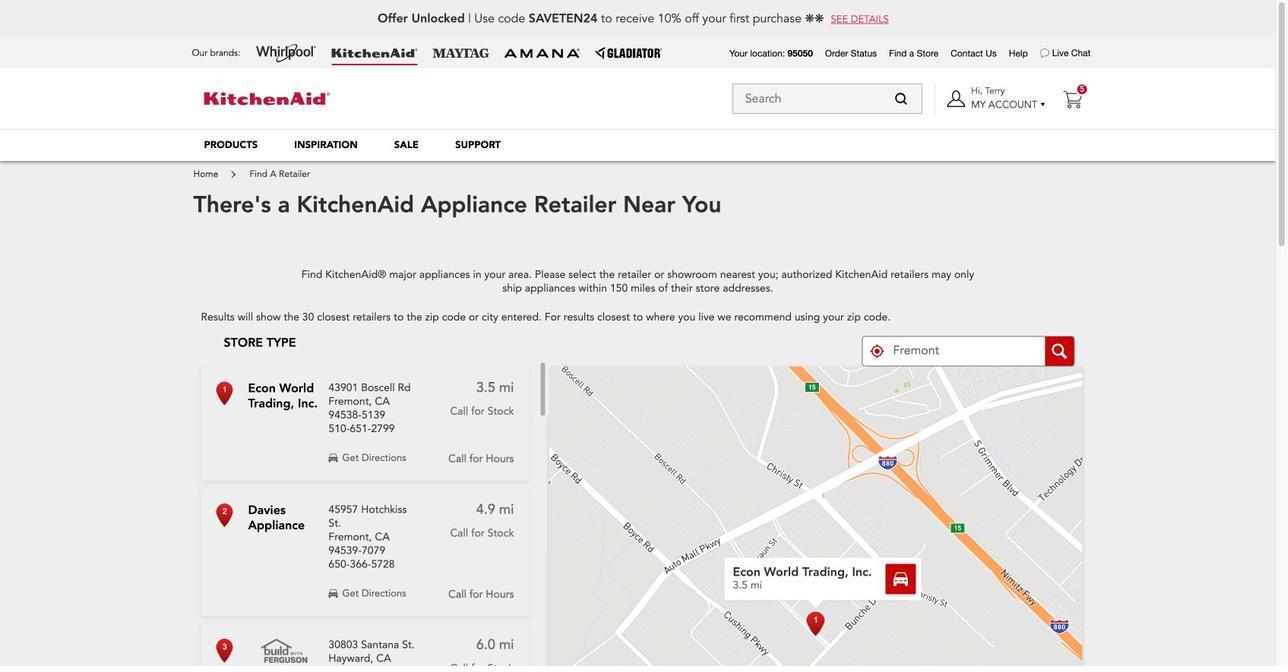 Task type: vqa. For each thing, say whether or not it's contained in the screenshot.
Additional Customer Care
no



Task type: locate. For each thing, give the bounding box(es) containing it.
store 3 image
[[216, 639, 233, 663]]

whirlpool image
[[256, 44, 317, 62]]

0 vertical spatial store 1 image
[[216, 382, 233, 406]]

1 horizontal spatial store 1 image
[[807, 612, 825, 637]]

menu
[[186, 129, 1090, 161]]

1 horizontal spatial kitchenaid image
[[332, 49, 418, 58]]

0 horizontal spatial kitchenaid image
[[204, 92, 330, 105]]

maytag image
[[433, 49, 489, 58]]

1 vertical spatial kitchenaid image
[[204, 92, 330, 105]]

search for this product by city or zip code. image
[[1052, 344, 1068, 359]]

build.com image
[[248, 639, 320, 663]]

sale element
[[394, 138, 419, 152]]

store 1 image
[[216, 382, 233, 406], [807, 612, 825, 637]]

0 vertical spatial kitchenaid image
[[332, 49, 418, 58]]

kitchenaid image
[[332, 49, 418, 58], [204, 92, 330, 105]]

0 horizontal spatial store 1 image
[[216, 382, 233, 406]]

store 2 image
[[216, 504, 233, 528]]

Search search field
[[733, 84, 923, 114]]



Task type: describe. For each thing, give the bounding box(es) containing it.
inspiration element
[[294, 138, 358, 152]]

amana image
[[504, 48, 580, 59]]

support element
[[455, 138, 501, 152]]

gladiator_grey image
[[596, 47, 662, 59]]

execute a search for this product using your current location. image
[[870, 344, 885, 359]]

1 vertical spatial store 1 image
[[807, 612, 825, 637]]

products element
[[204, 138, 258, 152]]



